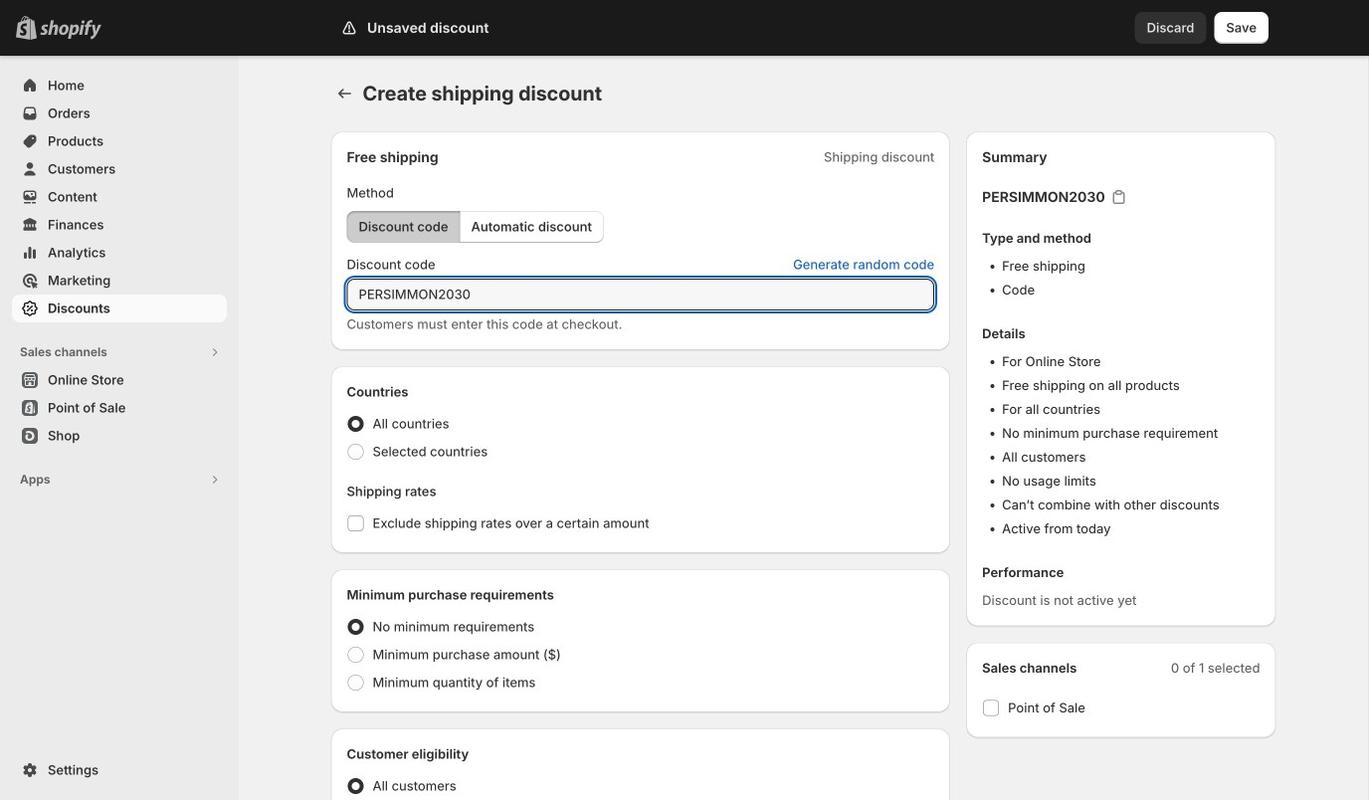 Task type: locate. For each thing, give the bounding box(es) containing it.
None text field
[[347, 279, 935, 311]]



Task type: describe. For each thing, give the bounding box(es) containing it.
shopify image
[[40, 20, 102, 40]]



Task type: vqa. For each thing, say whether or not it's contained in the screenshot.
Shopify image
yes



